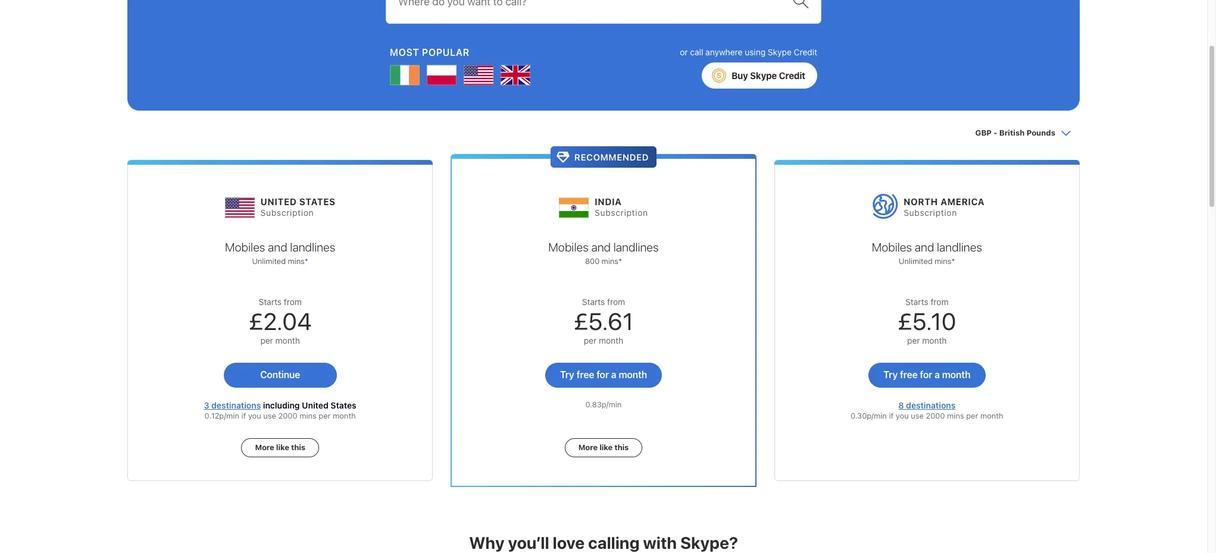 Task type: locate. For each thing, give the bounding box(es) containing it.
use down including
[[263, 412, 276, 421]]

more like this button
[[241, 439, 319, 458], [565, 439, 643, 458]]

0 horizontal spatial if
[[241, 412, 246, 421]]

a up 0.83p/min
[[611, 370, 617, 380]]

* link
[[305, 257, 308, 266], [619, 257, 622, 266], [952, 257, 955, 266]]

free up 0.83p/min
[[577, 370, 594, 380]]

1 horizontal spatial if
[[889, 412, 894, 421]]

try free for a month link up 8 destinations button
[[869, 363, 986, 388]]

2 you from the left
[[896, 412, 909, 421]]

3 * link from the left
[[952, 257, 955, 266]]

month inside starts from £2.04 per month
[[275, 336, 300, 346]]

0 horizontal spatial this
[[291, 443, 305, 453]]

1 destinations from the left
[[211, 401, 261, 411]]

try
[[560, 370, 574, 380], [884, 370, 898, 380]]

mobiles and landlines unlimited mins * for £5.10
[[872, 241, 982, 266]]

united
[[261, 197, 297, 207], [302, 401, 329, 411]]

try free for a month
[[560, 370, 647, 380], [884, 370, 971, 380]]

2 mobiles and landlines unlimited mins * from the left
[[872, 241, 982, 266]]

0 horizontal spatial destinations
[[211, 401, 261, 411]]

2 try free for a month from the left
[[884, 370, 971, 380]]

0 horizontal spatial from
[[284, 297, 302, 307]]

destinations
[[211, 401, 261, 411], [906, 401, 956, 411]]

2 for from the left
[[920, 370, 933, 380]]

landlines down india subscription
[[614, 241, 659, 254]]

2 more like this from the left
[[579, 443, 629, 453]]

like down 0.83p/min
[[600, 443, 613, 453]]

mins inside 3 destinations including united states 0.12p/min if you use 2000 mins per month
[[300, 412, 317, 421]]

1 horizontal spatial *
[[619, 257, 622, 266]]

unlimited for £2.04
[[252, 257, 286, 266]]

united states image left united states subscription
[[225, 188, 255, 223]]

destinations right 8
[[906, 401, 956, 411]]

more down 3 destinations including united states 0.12p/min if you use 2000 mins per month
[[255, 443, 274, 453]]

1 horizontal spatial more like this
[[579, 443, 629, 453]]

landlines for £5.61
[[614, 241, 659, 254]]

more like this for £2.04
[[255, 443, 305, 453]]

you
[[248, 412, 261, 421], [896, 412, 909, 421]]

2 horizontal spatial landlines
[[937, 241, 982, 254]]

and inside mobiles and landlines 800 mins *
[[591, 241, 611, 254]]

states inside 3 destinations including united states 0.12p/min if you use 2000 mins per month
[[331, 401, 357, 411]]

0 horizontal spatial 2000
[[278, 412, 297, 421]]

1 horizontal spatial united
[[302, 401, 329, 411]]

starts for £5.10
[[906, 297, 929, 307]]

1 horizontal spatial from
[[607, 297, 625, 307]]

2 landlines from the left
[[614, 241, 659, 254]]

try free for a month link for £5.10
[[869, 363, 986, 388]]

try free for a month link
[[545, 363, 662, 388], [869, 363, 986, 388]]

like for £2.04
[[276, 443, 289, 453]]

* link right 800
[[619, 257, 622, 266]]

starts from £5.61 per month
[[574, 297, 634, 346]]

more like this
[[255, 443, 305, 453], [579, 443, 629, 453]]

subscription for united
[[261, 208, 314, 218]]

2 horizontal spatial starts
[[906, 297, 929, 307]]

united states image left the united kingdom image
[[464, 61, 494, 90]]

1 horizontal spatial subscription
[[595, 208, 648, 218]]

why
[[469, 533, 505, 553]]

*
[[305, 257, 308, 266], [619, 257, 622, 266], [952, 257, 955, 266]]

from inside starts from £5.10 per month
[[931, 297, 949, 307]]

0 horizontal spatial try free for a month
[[560, 370, 647, 380]]

0 horizontal spatial mobiles and landlines unlimited mins *
[[225, 241, 335, 266]]

india image
[[559, 188, 589, 223]]

mins inside mobiles and landlines 800 mins *
[[602, 257, 619, 266]]

from inside starts from £2.04 per month
[[284, 297, 302, 307]]

starts from £5.10 per month
[[898, 297, 957, 346]]

3 destinations button
[[204, 401, 261, 411]]

use inside 3 destinations including united states 0.12p/min if you use 2000 mins per month
[[263, 412, 276, 421]]

from inside starts from £5.61 per month
[[607, 297, 625, 307]]

2 try from the left
[[884, 370, 898, 380]]

if right 0.30p/min
[[889, 412, 894, 421]]

1 horizontal spatial free
[[900, 370, 918, 380]]

starts for £2.04
[[259, 297, 282, 307]]

0 horizontal spatial use
[[263, 412, 276, 421]]

mins down united states subscription
[[288, 257, 305, 266]]

starts inside starts from £2.04 per month
[[259, 297, 282, 307]]

for
[[597, 370, 609, 380], [920, 370, 933, 380]]

0 horizontal spatial a
[[611, 370, 617, 380]]

1 like from the left
[[276, 443, 289, 453]]

per inside starts from £5.61 per month
[[584, 336, 597, 346]]

more like this for £5.61
[[579, 443, 629, 453]]

£5.61
[[574, 307, 634, 335]]

2 free from the left
[[900, 370, 918, 380]]

1 * link from the left
[[305, 257, 308, 266]]

2 more like this button from the left
[[565, 439, 643, 458]]

ireland image
[[390, 61, 420, 90]]

1 horizontal spatial mobiles
[[549, 241, 589, 254]]

1 vertical spatial united states image
[[225, 188, 255, 223]]

3
[[204, 401, 209, 411]]

destinations inside 3 destinations including united states 0.12p/min if you use 2000 mins per month
[[211, 401, 261, 411]]

0 horizontal spatial starts
[[259, 297, 282, 307]]

this
[[291, 443, 305, 453], [615, 443, 629, 453]]

0 horizontal spatial subscription
[[261, 208, 314, 218]]

3 landlines from the left
[[937, 241, 982, 254]]

this down 3 destinations including united states 0.12p/min if you use 2000 mins per month
[[291, 443, 305, 453]]

mins down 8 destinations button
[[947, 412, 964, 421]]

2 this from the left
[[615, 443, 629, 453]]

2 * from the left
[[619, 257, 622, 266]]

love
[[553, 533, 585, 553]]

1 horizontal spatial starts
[[582, 297, 605, 307]]

landlines inside mobiles and landlines 800 mins *
[[614, 241, 659, 254]]

more like this button for £5.61
[[565, 439, 643, 458]]

1 horizontal spatial landlines
[[614, 241, 659, 254]]

mobiles and landlines unlimited mins * down north america subscription
[[872, 241, 982, 266]]

0 horizontal spatial like
[[276, 443, 289, 453]]

* link for £5.61
[[619, 257, 622, 266]]

more like this button down 3 destinations including united states 0.12p/min if you use 2000 mins per month
[[241, 439, 319, 458]]

1 horizontal spatial try
[[884, 370, 898, 380]]

and for £5.61
[[591, 241, 611, 254]]

united inside 3 destinations including united states 0.12p/min if you use 2000 mins per month
[[302, 401, 329, 411]]

mobiles inside mobiles and landlines 800 mins *
[[549, 241, 589, 254]]

* link down north america subscription
[[952, 257, 955, 266]]

more like this down 3 destinations including united states 0.12p/min if you use 2000 mins per month
[[255, 443, 305, 453]]

month inside 3 destinations including united states 0.12p/min if you use 2000 mins per month
[[333, 412, 356, 421]]

per inside starts from £2.04 per month
[[260, 336, 273, 346]]

for for £5.61
[[597, 370, 609, 380]]

2 try free for a month link from the left
[[869, 363, 986, 388]]

use
[[263, 412, 276, 421], [911, 412, 924, 421]]

subscription inside north america subscription
[[904, 208, 957, 218]]

0 horizontal spatial you
[[248, 412, 261, 421]]

2 like from the left
[[600, 443, 613, 453]]

1 for from the left
[[597, 370, 609, 380]]

starts inside starts from £5.61 per month
[[582, 297, 605, 307]]

mins down north america subscription
[[935, 257, 952, 266]]

* inside mobiles and landlines 800 mins *
[[619, 257, 622, 266]]

3 subscription from the left
[[904, 208, 957, 218]]

1 horizontal spatial and
[[591, 241, 611, 254]]

per
[[260, 336, 273, 346], [584, 336, 597, 346], [907, 336, 920, 346], [319, 412, 331, 421], [967, 412, 979, 421]]

more
[[255, 443, 274, 453], [579, 443, 598, 453]]

3 and from the left
[[915, 241, 934, 254]]

mins for £5.10
[[935, 257, 952, 266]]

mins
[[288, 257, 305, 266], [602, 257, 619, 266], [935, 257, 952, 266], [300, 412, 317, 421], [947, 412, 964, 421]]

per for £5.61
[[584, 336, 597, 346]]

month inside starts from £5.61 per month
[[599, 336, 624, 346]]

* link down united states subscription
[[305, 257, 308, 266]]

more down 0.83p/min
[[579, 443, 598, 453]]

skype
[[768, 47, 792, 57], [750, 70, 777, 81]]

2 starts from the left
[[582, 297, 605, 307]]

1 horizontal spatial more like this button
[[565, 439, 643, 458]]

1 horizontal spatial more
[[579, 443, 598, 453]]

for up 0.83p/min
[[597, 370, 609, 380]]

credit down or call anywhere using skype credit
[[779, 70, 806, 81]]

1 mobiles and landlines unlimited mins * from the left
[[225, 241, 335, 266]]

0 horizontal spatial mobiles
[[225, 241, 265, 254]]

more like this button down 0.83p/min
[[565, 439, 643, 458]]

calling
[[588, 533, 640, 553]]

1 horizontal spatial * link
[[619, 257, 622, 266]]

1 vertical spatial states
[[331, 401, 357, 411]]

1 this from the left
[[291, 443, 305, 453]]

2000 inside 8 destinations 0.30p/min if you use 2000 mins per month
[[926, 412, 945, 421]]

1 more from the left
[[255, 443, 274, 453]]

and for £2.04
[[268, 241, 287, 254]]

for up 8 destinations button
[[920, 370, 933, 380]]

0 horizontal spatial united states image
[[225, 188, 255, 223]]

1 * from the left
[[305, 257, 308, 266]]

1 horizontal spatial united states image
[[464, 61, 494, 90]]

starts
[[259, 297, 282, 307], [582, 297, 605, 307], [906, 297, 929, 307]]

* for £2.04
[[305, 257, 308, 266]]

* down united states subscription
[[305, 257, 308, 266]]

mobiles and landlines unlimited mins *
[[225, 241, 335, 266], [872, 241, 982, 266]]

this down 0.83p/min
[[615, 443, 629, 453]]

mobiles and landlines 800 mins *
[[549, 241, 659, 266]]

2 horizontal spatial and
[[915, 241, 934, 254]]

1 a from the left
[[611, 370, 617, 380]]

popular
[[422, 47, 470, 58]]

1 more like this button from the left
[[241, 439, 319, 458]]

Where do you want to call? text field
[[398, 0, 791, 18]]

0 horizontal spatial for
[[597, 370, 609, 380]]

2 2000 from the left
[[926, 412, 945, 421]]

and down north america subscription
[[915, 241, 934, 254]]

2 horizontal spatial subscription
[[904, 208, 957, 218]]

2000 down 8 destinations button
[[926, 412, 945, 421]]

3 mobiles from the left
[[872, 241, 912, 254]]

2 use from the left
[[911, 412, 924, 421]]

1 try from the left
[[560, 370, 574, 380]]

0 vertical spatial states
[[299, 197, 336, 207]]

landlines
[[290, 241, 335, 254], [614, 241, 659, 254], [937, 241, 982, 254]]

1 horizontal spatial unlimited
[[899, 257, 933, 266]]

destinations up 0.12p/min
[[211, 401, 261, 411]]

* for £5.10
[[952, 257, 955, 266]]

1 landlines from the left
[[290, 241, 335, 254]]

use down 8 destinations button
[[911, 412, 924, 421]]

1 subscription from the left
[[261, 208, 314, 218]]

2 destinations from the left
[[906, 401, 956, 411]]

credit up buy skype credit
[[794, 47, 818, 57]]

0 horizontal spatial united
[[261, 197, 297, 207]]

* right 800
[[619, 257, 622, 266]]

free
[[577, 370, 594, 380], [900, 370, 918, 380]]

1 horizontal spatial try free for a month link
[[869, 363, 986, 388]]

free for £5.61
[[577, 370, 594, 380]]

continue
[[260, 370, 300, 380]]

1 use from the left
[[263, 412, 276, 421]]

per inside starts from £5.10 per month
[[907, 336, 920, 346]]

3 * from the left
[[952, 257, 955, 266]]

2 from from the left
[[607, 297, 625, 307]]

and up 800
[[591, 241, 611, 254]]

2 horizontal spatial from
[[931, 297, 949, 307]]

* down north america subscription
[[952, 257, 955, 266]]

1 mobiles from the left
[[225, 241, 265, 254]]

1 horizontal spatial destinations
[[906, 401, 956, 411]]

2 a from the left
[[935, 370, 940, 380]]

skype right buy on the right top
[[750, 70, 777, 81]]

0 horizontal spatial more like this button
[[241, 439, 319, 458]]

1 free from the left
[[577, 370, 594, 380]]

destinations inside 8 destinations 0.30p/min if you use 2000 mins per month
[[906, 401, 956, 411]]

1 horizontal spatial 2000
[[926, 412, 945, 421]]

1 vertical spatial united
[[302, 401, 329, 411]]

2 unlimited from the left
[[899, 257, 933, 266]]

mins right 800
[[602, 257, 619, 266]]

try free for a month link up 0.83p/min
[[545, 363, 662, 388]]

you down 3 destinations button in the left bottom of the page
[[248, 412, 261, 421]]

subscription
[[261, 208, 314, 218], [595, 208, 648, 218], [904, 208, 957, 218]]

3 from from the left
[[931, 297, 949, 307]]

or call anywhere using skype credit
[[680, 47, 818, 57]]

2000
[[278, 412, 297, 421], [926, 412, 945, 421]]

from
[[284, 297, 302, 307], [607, 297, 625, 307], [931, 297, 949, 307]]

starts from £2.04 per month
[[249, 297, 312, 346]]

landlines down north america subscription
[[937, 241, 982, 254]]

0 horizontal spatial and
[[268, 241, 287, 254]]

1 if from the left
[[241, 412, 246, 421]]

you down 8
[[896, 412, 909, 421]]

0 horizontal spatial try free for a month link
[[545, 363, 662, 388]]

credit
[[794, 47, 818, 57], [779, 70, 806, 81]]

mobiles and landlines unlimited mins * down united states subscription
[[225, 241, 335, 266]]

£2.04
[[249, 307, 312, 335]]

3 starts from the left
[[906, 297, 929, 307]]

0 horizontal spatial more like this
[[255, 443, 305, 453]]

2 if from the left
[[889, 412, 894, 421]]

subscription inside united states subscription
[[261, 208, 314, 218]]

mobiles and landlines unlimited mins * for £2.04
[[225, 241, 335, 266]]

from for £5.61
[[607, 297, 625, 307]]

skype right using
[[768, 47, 792, 57]]

buy
[[732, 70, 748, 81]]

1 you from the left
[[248, 412, 261, 421]]

0.30p/min
[[851, 412, 887, 421]]

mins down including
[[300, 412, 317, 421]]

1 horizontal spatial like
[[600, 443, 613, 453]]

like down 3 destinations including united states 0.12p/min if you use 2000 mins per month
[[276, 443, 289, 453]]

0 horizontal spatial try
[[560, 370, 574, 380]]

call
[[690, 47, 703, 57]]

and down united states subscription
[[268, 241, 287, 254]]

2 horizontal spatial * link
[[952, 257, 955, 266]]

2000 down including
[[278, 412, 297, 421]]

1 horizontal spatial a
[[935, 370, 940, 380]]

you'll
[[508, 533, 549, 553]]

and
[[268, 241, 287, 254], [591, 241, 611, 254], [915, 241, 934, 254]]

0 vertical spatial credit
[[794, 47, 818, 57]]

1 horizontal spatial try free for a month
[[884, 370, 971, 380]]

0 horizontal spatial unlimited
[[252, 257, 286, 266]]

buy skype credit
[[732, 70, 806, 81]]

1 horizontal spatial use
[[911, 412, 924, 421]]

0.12p/min
[[205, 412, 239, 421]]

states
[[299, 197, 336, 207], [331, 401, 357, 411]]

anywhere
[[706, 47, 743, 57]]

north america subscription
[[904, 197, 985, 218]]

landlines down united states subscription
[[290, 241, 335, 254]]

0 horizontal spatial more
[[255, 443, 274, 453]]

1 and from the left
[[268, 241, 287, 254]]

a
[[611, 370, 617, 380], [935, 370, 940, 380]]

0 horizontal spatial *
[[305, 257, 308, 266]]

1 from from the left
[[284, 297, 302, 307]]

more for £2.04
[[255, 443, 274, 453]]

try free for a month up 0.83p/min
[[560, 370, 647, 380]]

and for £5.10
[[915, 241, 934, 254]]

1 try free for a month link from the left
[[545, 363, 662, 388]]

1 2000 from the left
[[278, 412, 297, 421]]

0 horizontal spatial free
[[577, 370, 594, 380]]

1 starts from the left
[[259, 297, 282, 307]]

month inside 8 destinations 0.30p/min if you use 2000 mins per month
[[981, 412, 1004, 421]]

0 horizontal spatial * link
[[305, 257, 308, 266]]

1 try free for a month from the left
[[560, 370, 647, 380]]

landlines for £5.10
[[937, 241, 982, 254]]

using
[[745, 47, 766, 57]]

1 more like this from the left
[[255, 443, 305, 453]]

united inside united states subscription
[[261, 197, 297, 207]]

try for £5.61
[[560, 370, 574, 380]]

try for £5.10
[[884, 370, 898, 380]]

1 horizontal spatial you
[[896, 412, 909, 421]]

0 vertical spatial united
[[261, 197, 297, 207]]

2 * link from the left
[[619, 257, 622, 266]]

2 horizontal spatial mobiles
[[872, 241, 912, 254]]

recommended
[[575, 152, 649, 163]]

2 more from the left
[[579, 443, 598, 453]]

if down 3 destinations button in the left bottom of the page
[[241, 412, 246, 421]]

1 unlimited from the left
[[252, 257, 286, 266]]

0 horizontal spatial landlines
[[290, 241, 335, 254]]

if
[[241, 412, 246, 421], [889, 412, 894, 421]]

1 horizontal spatial for
[[920, 370, 933, 380]]

buy skype credit link
[[702, 62, 818, 88], [702, 62, 818, 88]]

most popular
[[390, 47, 470, 58]]

a up 8 destinations button
[[935, 370, 940, 380]]

more like this down 0.83p/min
[[579, 443, 629, 453]]

like
[[276, 443, 289, 453], [600, 443, 613, 453]]

with
[[643, 533, 677, 553]]

unlimited
[[252, 257, 286, 266], [899, 257, 933, 266]]

8 destinations button
[[899, 401, 956, 411]]

2 horizontal spatial *
[[952, 257, 955, 266]]

1 horizontal spatial this
[[615, 443, 629, 453]]

united states image
[[464, 61, 494, 90], [225, 188, 255, 223]]

month
[[275, 336, 300, 346], [599, 336, 624, 346], [922, 336, 947, 346], [619, 370, 647, 380], [942, 370, 971, 380], [333, 412, 356, 421], [981, 412, 1004, 421]]

0 vertical spatial united states image
[[464, 61, 494, 90]]

2 and from the left
[[591, 241, 611, 254]]

1 horizontal spatial mobiles and landlines unlimited mins *
[[872, 241, 982, 266]]

2000 inside 3 destinations including united states 0.12p/min if you use 2000 mins per month
[[278, 412, 297, 421]]

a for £5.10
[[935, 370, 940, 380]]

india
[[595, 197, 622, 207]]

2 mobiles from the left
[[549, 241, 589, 254]]

try free for a month up 8 destinations button
[[884, 370, 971, 380]]

starts for £5.61
[[582, 297, 605, 307]]

starts inside starts from £5.10 per month
[[906, 297, 929, 307]]

free up 8
[[900, 370, 918, 380]]

per inside 3 destinations including united states 0.12p/min if you use 2000 mins per month
[[319, 412, 331, 421]]

mobiles
[[225, 241, 265, 254], [549, 241, 589, 254], [872, 241, 912, 254]]



Task type: vqa. For each thing, say whether or not it's contained in the screenshot.
and within Mobiles and landlines 800 mins *
yes



Task type: describe. For each thing, give the bounding box(es) containing it.
or
[[680, 47, 688, 57]]

mobiles for £5.10
[[872, 241, 912, 254]]

per inside 8 destinations 0.30p/min if you use 2000 mins per month
[[967, 412, 979, 421]]

like for £5.61
[[600, 443, 613, 453]]

destinations for £2.04
[[211, 401, 261, 411]]

you inside 3 destinations including united states 0.12p/min if you use 2000 mins per month
[[248, 412, 261, 421]]

destinations for £5.10
[[906, 401, 956, 411]]

0 vertical spatial skype
[[768, 47, 792, 57]]

mins for £2.04
[[288, 257, 305, 266]]

mobiles for £2.04
[[225, 241, 265, 254]]

month inside starts from £5.10 per month
[[922, 336, 947, 346]]

try free for a month for £5.61
[[560, 370, 647, 380]]

8 destinations 0.30p/min if you use 2000 mins per month
[[851, 401, 1004, 421]]

united states subscription
[[261, 197, 336, 218]]

poland image
[[427, 61, 457, 90]]

8
[[899, 401, 904, 411]]

from for £2.04
[[284, 297, 302, 307]]

skype?
[[681, 533, 738, 553]]

search image
[[793, 0, 809, 9]]

£5.10
[[898, 307, 957, 335]]

3 destinations including united states 0.12p/min if you use 2000 mins per month
[[204, 401, 357, 421]]

for for £5.10
[[920, 370, 933, 380]]

* for £5.61
[[619, 257, 622, 266]]

1 vertical spatial credit
[[779, 70, 806, 81]]

subscription for north
[[904, 208, 957, 218]]

0.83p/min
[[586, 400, 622, 410]]

most
[[390, 47, 419, 58]]

try free for a month link for £5.61
[[545, 363, 662, 388]]

unlimited for £5.10
[[899, 257, 933, 266]]

north
[[904, 197, 938, 207]]

800
[[585, 257, 600, 266]]

india subscription
[[595, 197, 648, 218]]

mobiles for £5.61
[[549, 241, 589, 254]]

including
[[263, 401, 300, 411]]

try free for a month for £5.10
[[884, 370, 971, 380]]

this for £2.04
[[291, 443, 305, 453]]

you inside 8 destinations 0.30p/min if you use 2000 mins per month
[[896, 412, 909, 421]]

1 vertical spatial skype
[[750, 70, 777, 81]]

* link for £5.10
[[952, 257, 955, 266]]

states inside united states subscription
[[299, 197, 336, 207]]

free for £5.10
[[900, 370, 918, 380]]

this for £5.61
[[615, 443, 629, 453]]

if inside 8 destinations 0.30p/min if you use 2000 mins per month
[[889, 412, 894, 421]]

mins inside 8 destinations 0.30p/min if you use 2000 mins per month
[[947, 412, 964, 421]]

landlines for £2.04
[[290, 241, 335, 254]]

more for £5.61
[[579, 443, 598, 453]]

per for £2.04
[[260, 336, 273, 346]]

if inside 3 destinations including united states 0.12p/min if you use 2000 mins per month
[[241, 412, 246, 421]]

mins for £5.61
[[602, 257, 619, 266]]

more like this button for £2.04
[[241, 439, 319, 458]]

a for £5.61
[[611, 370, 617, 380]]

why you'll love calling with skype?
[[469, 533, 738, 553]]

use inside 8 destinations 0.30p/min if you use 2000 mins per month
[[911, 412, 924, 421]]

per for £5.10
[[907, 336, 920, 346]]

from for £5.10
[[931, 297, 949, 307]]

america
[[941, 197, 985, 207]]

2 subscription from the left
[[595, 208, 648, 218]]

united kingdom image
[[501, 61, 531, 90]]

continue link
[[224, 363, 337, 388]]

* link for £2.04
[[305, 257, 308, 266]]



